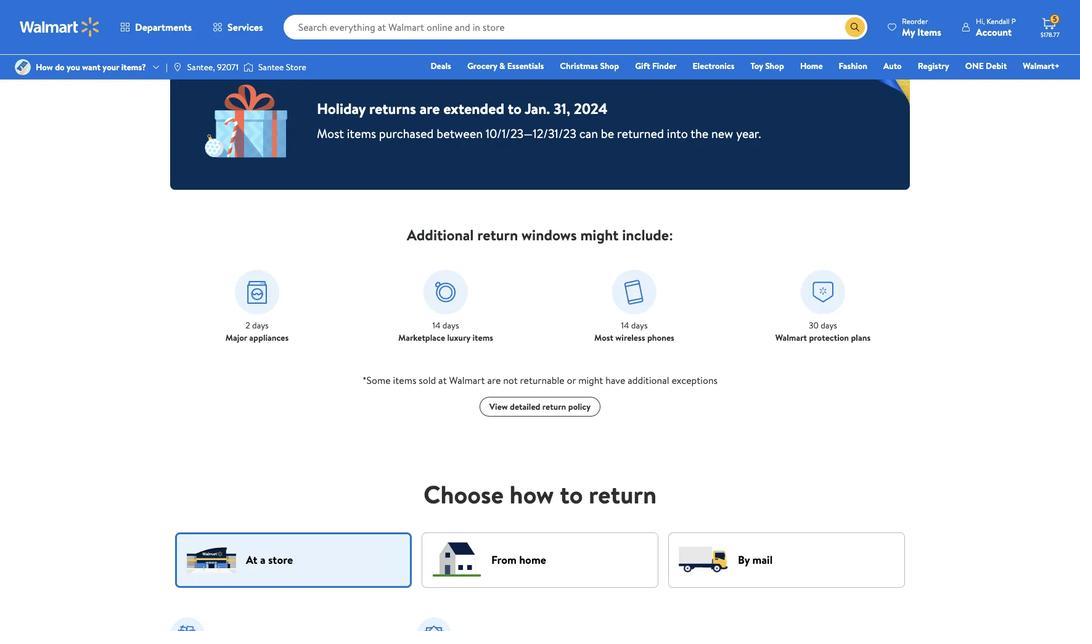 Task type: locate. For each thing, give the bounding box(es) containing it.
0 horizontal spatial shop
[[600, 60, 619, 72]]

clear search field text image
[[831, 22, 840, 32]]

items down holiday
[[347, 125, 376, 142]]

most left wireless
[[594, 332, 614, 344]]

2 days from the left
[[443, 319, 459, 332]]

shop for toy shop
[[765, 60, 784, 72]]

most
[[317, 125, 344, 142], [594, 332, 614, 344]]

walmart inside 30 days walmart protection plans
[[776, 332, 807, 344]]

view detailed return policy
[[489, 401, 591, 413]]

to left jan.
[[508, 98, 522, 119]]

days inside 30 days walmart protection plans
[[821, 319, 837, 332]]

14 for luxury
[[432, 319, 441, 332]]

3 days from the left
[[631, 319, 648, 332]]

 image
[[244, 61, 253, 73]]

appliances
[[249, 332, 289, 344]]

shop inside christmas shop "link"
[[600, 60, 619, 72]]

do
[[55, 61, 65, 73]]

14 inside 14 days most wireless phones
[[621, 319, 629, 332]]

home
[[519, 552, 546, 568]]

 image right |
[[173, 62, 182, 72]]

finder
[[652, 60, 677, 72]]

account
[[976, 25, 1012, 39]]

are left not
[[487, 374, 501, 387]]

grocery
[[467, 60, 497, 72]]

1 horizontal spatial 14
[[621, 319, 629, 332]]

mail image
[[679, 543, 728, 577]]

gift
[[635, 60, 650, 72]]

into
[[667, 125, 688, 142]]

days inside 14 days most wireless phones
[[631, 319, 648, 332]]

days inside 14 days marketplace luxury items
[[443, 319, 459, 332]]

walmart image
[[20, 17, 100, 37]]

store
[[286, 61, 306, 73]]

from
[[491, 552, 517, 568]]

most down holiday
[[317, 125, 344, 142]]

0 horizontal spatial return
[[477, 224, 518, 245]]

2 vertical spatial items
[[393, 374, 416, 387]]

jan.
[[525, 98, 550, 119]]

to inside the holiday returns are extended to jan. 31, 2024 most items purchased between 10/1/23—12/31/23 can be returned into the new year.
[[508, 98, 522, 119]]

essentials
[[507, 60, 544, 72]]

your
[[103, 61, 119, 73]]

31,
[[554, 98, 570, 119]]

the
[[691, 125, 709, 142]]

14 down most wireless phones image
[[621, 319, 629, 332]]

at
[[438, 374, 447, 387]]

sold
[[419, 374, 436, 387]]

shop right christmas
[[600, 60, 619, 72]]

wireless
[[616, 332, 645, 344]]

return
[[477, 224, 518, 245], [543, 401, 566, 413], [589, 477, 657, 512]]

14
[[432, 319, 441, 332], [621, 319, 629, 332]]

new
[[712, 125, 733, 142]]

30 days walmart protection plans
[[776, 319, 871, 344]]

0 vertical spatial return
[[477, 224, 518, 245]]

0 horizontal spatial to
[[508, 98, 522, 119]]

0 vertical spatial are
[[420, 98, 440, 119]]

one debit
[[965, 60, 1007, 72]]

grocery & essentials link
[[462, 59, 550, 73]]

days for appliances
[[252, 319, 269, 332]]

fashion
[[839, 60, 868, 72]]

0 vertical spatial to
[[508, 98, 522, 119]]

auto
[[884, 60, 902, 72]]

shop inside toy shop 'link'
[[765, 60, 784, 72]]

want
[[82, 61, 101, 73]]

2 horizontal spatial items
[[473, 332, 493, 344]]

days for luxury
[[443, 319, 459, 332]]

0 horizontal spatial walmart
[[449, 374, 485, 387]]

registry
[[918, 60, 949, 72]]

to
[[508, 98, 522, 119], [560, 477, 583, 512]]

walmart+
[[1023, 60, 1060, 72]]

days right the 2
[[252, 319, 269, 332]]

1 horizontal spatial are
[[487, 374, 501, 387]]

1 shop from the left
[[600, 60, 619, 72]]

purchased
[[379, 125, 434, 142]]

1 days from the left
[[252, 319, 269, 332]]

days for protection
[[821, 319, 837, 332]]

walmart right "at"
[[449, 374, 485, 387]]

1 14 from the left
[[432, 319, 441, 332]]

returned
[[617, 125, 664, 142]]

days inside 2 days major appliances
[[252, 319, 269, 332]]

0 vertical spatial items
[[347, 125, 376, 142]]

1 vertical spatial items
[[473, 332, 493, 344]]

be
[[601, 125, 614, 142]]

services button
[[202, 12, 274, 42]]

days right 30 in the right of the page
[[821, 319, 837, 332]]

shop
[[600, 60, 619, 72], [765, 60, 784, 72]]

search icon image
[[850, 22, 860, 32]]

kendall
[[987, 16, 1010, 26]]

christmas shop link
[[555, 59, 625, 73]]

days down most wireless phones image
[[631, 319, 648, 332]]

2 shop from the left
[[765, 60, 784, 72]]

items left sold in the bottom of the page
[[393, 374, 416, 387]]

1 vertical spatial return
[[543, 401, 566, 413]]

one debit link
[[960, 59, 1013, 73]]

curbside image
[[170, 618, 205, 631]]

14 left 'luxury'
[[432, 319, 441, 332]]

how do you want your items?
[[36, 61, 146, 73]]

marketplace luxury items image
[[424, 270, 468, 314]]

walmart
[[776, 332, 807, 344], [449, 374, 485, 387]]

 image
[[15, 59, 31, 75], [173, 62, 182, 72]]

4 days from the left
[[821, 319, 837, 332]]

0 vertical spatial walmart
[[776, 332, 807, 344]]

items right 'luxury'
[[473, 332, 493, 344]]

walmart left 30 in the right of the page
[[776, 332, 807, 344]]

days down marketplace luxury items image
[[443, 319, 459, 332]]

0 horizontal spatial items
[[347, 125, 376, 142]]

returns
[[369, 98, 416, 119]]

deals
[[431, 60, 451, 72]]

fashion link
[[833, 59, 873, 73]]

0 horizontal spatial  image
[[15, 59, 31, 75]]

1 vertical spatial walmart
[[449, 374, 485, 387]]

2 vertical spatial return
[[589, 477, 657, 512]]

major appliances image
[[235, 270, 279, 314]]

Walmart Site-Wide search field
[[283, 15, 868, 39]]

you
[[67, 61, 80, 73]]

registry link
[[912, 59, 955, 73]]

gift finder link
[[630, 59, 682, 73]]

instore dropoff image
[[417, 618, 451, 631]]

items inside the holiday returns are extended to jan. 31, 2024 most items purchased between 10/1/23—12/31/23 can be returned into the new year.
[[347, 125, 376, 142]]

0 vertical spatial most
[[317, 125, 344, 142]]

*some
[[363, 374, 391, 387]]

0 vertical spatial might
[[580, 224, 619, 245]]

1 horizontal spatial  image
[[173, 62, 182, 72]]

0 horizontal spatial are
[[420, 98, 440, 119]]

items
[[918, 25, 942, 39]]

reorder my items
[[902, 16, 942, 39]]

to right "how"
[[560, 477, 583, 512]]

14 inside 14 days marketplace luxury items
[[432, 319, 441, 332]]

toy shop link
[[745, 59, 790, 73]]

0 horizontal spatial 14
[[432, 319, 441, 332]]

1 vertical spatial most
[[594, 332, 614, 344]]

1 horizontal spatial to
[[560, 477, 583, 512]]

|
[[166, 61, 168, 73]]

p
[[1012, 16, 1016, 26]]

0 horizontal spatial most
[[317, 125, 344, 142]]

are up purchased
[[420, 98, 440, 119]]

1 horizontal spatial most
[[594, 332, 614, 344]]

santee,
[[187, 61, 215, 73]]

1 horizontal spatial shop
[[765, 60, 784, 72]]

at a store button
[[175, 533, 412, 588]]

 image for santee, 92071
[[173, 62, 182, 72]]

items
[[347, 125, 376, 142], [473, 332, 493, 344], [393, 374, 416, 387]]

departments button
[[110, 12, 202, 42]]

1 horizontal spatial walmart
[[776, 332, 807, 344]]

might right or
[[578, 374, 603, 387]]

30
[[809, 319, 819, 332]]

shop right 'toy'
[[765, 60, 784, 72]]

1 vertical spatial are
[[487, 374, 501, 387]]

a
[[260, 552, 266, 568]]

might left include: at right top
[[580, 224, 619, 245]]

one
[[965, 60, 984, 72]]

1 horizontal spatial items
[[393, 374, 416, 387]]

 image left how in the left of the page
[[15, 59, 31, 75]]

days
[[252, 319, 269, 332], [443, 319, 459, 332], [631, 319, 648, 332], [821, 319, 837, 332]]

2 horizontal spatial return
[[589, 477, 657, 512]]

2 14 from the left
[[621, 319, 629, 332]]



Task type: vqa. For each thing, say whether or not it's contained in the screenshot.
the Shop within the holiday shop link
no



Task type: describe. For each thing, give the bounding box(es) containing it.
days for wireless
[[631, 319, 648, 332]]

how
[[510, 477, 554, 512]]

view
[[489, 401, 508, 413]]

store
[[268, 552, 293, 568]]

&
[[499, 60, 505, 72]]

5
[[1053, 14, 1057, 24]]

store image
[[187, 543, 236, 577]]

1 vertical spatial might
[[578, 374, 603, 387]]

additional return windows might include:
[[407, 224, 673, 245]]

not
[[503, 374, 518, 387]]

protection
[[809, 332, 849, 344]]

92071
[[217, 61, 239, 73]]

walmart+ link
[[1018, 59, 1065, 73]]

mail
[[753, 552, 773, 568]]

$178.77
[[1041, 30, 1060, 39]]

major
[[226, 332, 247, 344]]

or
[[567, 374, 576, 387]]

items inside 14 days marketplace luxury items
[[473, 332, 493, 344]]

*some items sold at walmart are not returnable or might have additional exceptions
[[363, 374, 718, 387]]

policy
[[568, 401, 591, 413]]

from home
[[491, 552, 546, 568]]

christmas
[[560, 60, 598, 72]]

choose how to return
[[424, 477, 657, 512]]

from home button
[[422, 533, 659, 588]]

returnable
[[520, 374, 565, 387]]

grocery & essentials
[[467, 60, 544, 72]]

luxury
[[447, 332, 471, 344]]

items?
[[121, 61, 146, 73]]

at
[[246, 552, 258, 568]]

include:
[[622, 224, 673, 245]]

santee, 92071
[[187, 61, 239, 73]]

holiday returns are extended to jan. 31, 2024 most items purchased between 10/1/23—12/31/23 can be returned into the new year.
[[317, 98, 761, 142]]

by mail button
[[668, 533, 905, 588]]

 image for how do you want your items?
[[15, 59, 31, 75]]

Search search field
[[283, 15, 868, 39]]

gift finder
[[635, 60, 677, 72]]

1 vertical spatial to
[[560, 477, 583, 512]]

choose
[[424, 477, 504, 512]]

additional
[[628, 374, 669, 387]]

most inside 14 days most wireless phones
[[594, 332, 614, 344]]

1 horizontal spatial return
[[543, 401, 566, 413]]

santee store
[[258, 61, 306, 73]]

electronics link
[[687, 59, 740, 73]]

electronics
[[693, 60, 735, 72]]

windows
[[522, 224, 577, 245]]

between
[[437, 125, 483, 142]]

can
[[579, 125, 598, 142]]

by mail
[[738, 552, 773, 568]]

2024
[[574, 98, 608, 119]]

exceptions
[[672, 374, 718, 387]]

additional
[[407, 224, 474, 245]]

departments
[[135, 20, 192, 34]]

pick up from home image
[[432, 543, 482, 577]]

are inside the holiday returns are extended to jan. 31, 2024 most items purchased between 10/1/23—12/31/23 can be returned into the new year.
[[420, 98, 440, 119]]

reorder
[[902, 16, 928, 26]]

shop for christmas shop
[[600, 60, 619, 72]]

hi,
[[976, 16, 985, 26]]

10/1/23—12/31/23
[[486, 125, 577, 142]]

debit
[[986, 60, 1007, 72]]

2 days major appliances
[[226, 319, 289, 344]]

14 for wireless
[[621, 319, 629, 332]]

year.
[[736, 125, 761, 142]]

toy
[[751, 60, 763, 72]]

auto link
[[878, 59, 907, 73]]

walmart protection plans image
[[801, 270, 845, 314]]

marketplace
[[398, 332, 445, 344]]

most wireless phones image
[[612, 270, 657, 314]]

home link
[[795, 59, 828, 73]]

2
[[246, 319, 250, 332]]

my
[[902, 25, 915, 39]]

at a store
[[246, 552, 293, 568]]

most inside the holiday returns are extended to jan. 31, 2024 most items purchased between 10/1/23—12/31/23 can be returned into the new year.
[[317, 125, 344, 142]]

14 days most wireless phones
[[594, 319, 674, 344]]

santee
[[258, 61, 284, 73]]

view detailed return policy link
[[480, 397, 601, 417]]

5 $178.77
[[1041, 14, 1060, 39]]

home
[[800, 60, 823, 72]]

by
[[738, 552, 750, 568]]

deals link
[[425, 59, 457, 73]]

phones
[[647, 332, 674, 344]]



